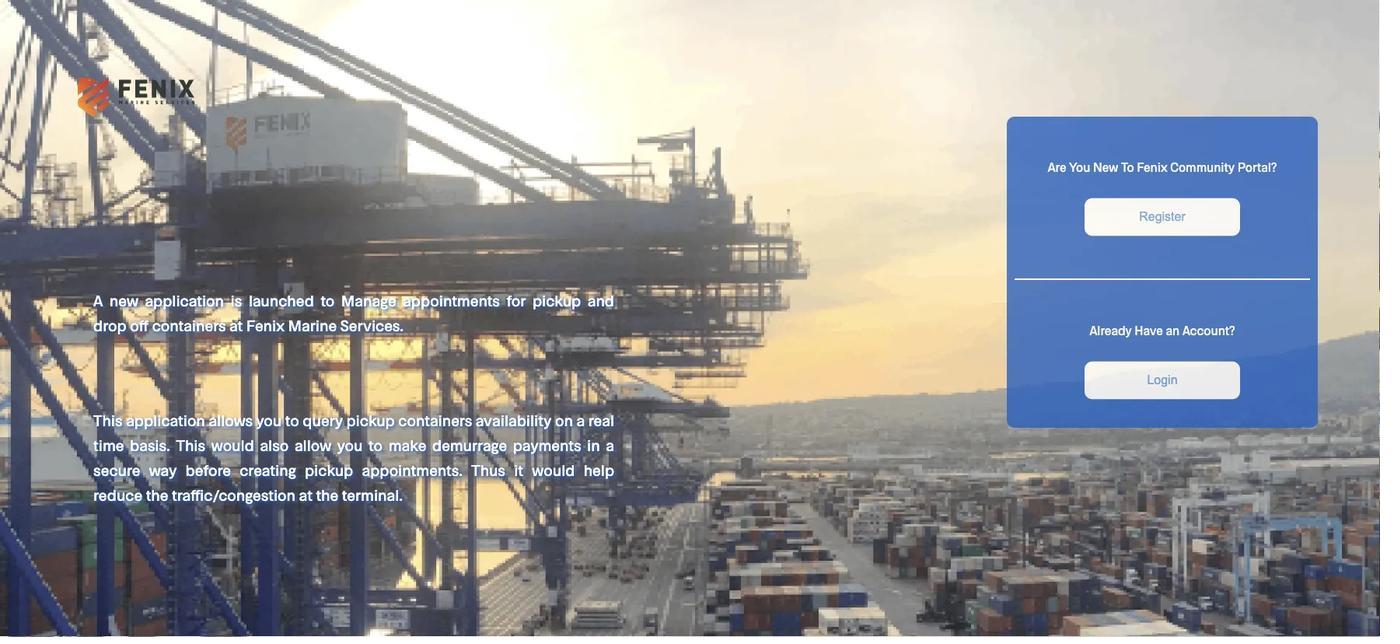 Task type: locate. For each thing, give the bounding box(es) containing it.
1 horizontal spatial at
[[299, 485, 313, 504]]

0 vertical spatial to
[[321, 291, 335, 310]]

a right on
[[577, 411, 585, 429]]

this up "time"
[[93, 411, 123, 429]]

would down payments at the bottom left
[[532, 461, 575, 479]]

thus
[[472, 461, 506, 479]]

before
[[186, 461, 231, 479]]

application up basis.
[[126, 411, 205, 429]]

1 vertical spatial containers
[[399, 411, 472, 429]]

1 horizontal spatial to
[[321, 291, 335, 310]]

1 vertical spatial application
[[126, 411, 205, 429]]

the
[[146, 485, 168, 504], [316, 485, 339, 504]]

0 vertical spatial pickup
[[533, 291, 581, 310]]

2 vertical spatial to
[[369, 436, 383, 454]]

0 horizontal spatial the
[[146, 485, 168, 504]]

0 vertical spatial application
[[145, 291, 224, 310]]

reduce
[[93, 485, 142, 504]]

this application allows you to query pickup containers availability on a real time basis. this would also allow you to make demurrage payments in a secure way before creating pickup appointments. thus it would help reduce the traffic/congestion at the terminal.
[[93, 411, 615, 504]]

a right in
[[606, 436, 615, 454]]

0 vertical spatial a
[[577, 411, 585, 429]]

a
[[577, 411, 585, 429], [606, 436, 615, 454]]

at down allow
[[299, 485, 313, 504]]

basis.
[[130, 436, 170, 454]]

0 vertical spatial containers
[[152, 316, 226, 335]]

1 horizontal spatial would
[[532, 461, 575, 479]]

0 horizontal spatial a
[[577, 411, 585, 429]]

0 horizontal spatial would
[[211, 436, 254, 454]]

availability
[[476, 411, 552, 429]]

fenix down launched
[[247, 316, 285, 335]]

1 horizontal spatial a
[[606, 436, 615, 454]]

this up before
[[176, 436, 205, 454]]

to up marine on the left of page
[[321, 291, 335, 310]]

login
[[1148, 373, 1178, 387]]

at inside a new application is launched to manage appointments for pickup and drop off containers at fenix marine services.
[[230, 316, 243, 335]]

1 horizontal spatial this
[[176, 436, 205, 454]]

pickup down allow
[[305, 461, 353, 479]]

you down query
[[338, 436, 363, 454]]

1 the from the left
[[146, 485, 168, 504]]

0 vertical spatial you
[[256, 411, 282, 429]]

0 vertical spatial fenix
[[1138, 159, 1168, 174]]

in
[[587, 436, 600, 454]]

would
[[211, 436, 254, 454], [532, 461, 575, 479]]

2 vertical spatial pickup
[[305, 461, 353, 479]]

would down allows
[[211, 436, 254, 454]]

0 horizontal spatial fenix
[[247, 316, 285, 335]]

you
[[1070, 159, 1091, 174]]

demurrage
[[433, 436, 507, 454]]

fenix
[[1138, 159, 1168, 174], [247, 316, 285, 335]]

to left make
[[369, 436, 383, 454]]

manage
[[341, 291, 396, 310]]

1 vertical spatial pickup
[[347, 411, 395, 429]]

you
[[256, 411, 282, 429], [338, 436, 363, 454]]

payments
[[513, 436, 581, 454]]

0 horizontal spatial at
[[230, 316, 243, 335]]

services.
[[340, 316, 404, 335]]

1 horizontal spatial containers
[[399, 411, 472, 429]]

containers
[[152, 316, 226, 335], [399, 411, 472, 429]]

2 horizontal spatial to
[[369, 436, 383, 454]]

register button
[[1085, 198, 1241, 236]]

containers right off
[[152, 316, 226, 335]]

0 horizontal spatial to
[[285, 411, 299, 429]]

to left query
[[285, 411, 299, 429]]

0 vertical spatial this
[[93, 411, 123, 429]]

1 horizontal spatial you
[[338, 436, 363, 454]]

traffic/congestion
[[172, 485, 296, 504]]

to
[[321, 291, 335, 310], [285, 411, 299, 429], [369, 436, 383, 454]]

on
[[555, 411, 573, 429]]

this
[[93, 411, 123, 429], [176, 436, 205, 454]]

the down way
[[146, 485, 168, 504]]

drop
[[93, 316, 126, 335]]

application
[[145, 291, 224, 310], [126, 411, 205, 429]]

1 horizontal spatial the
[[316, 485, 339, 504]]

appointments.
[[362, 461, 463, 479]]

to inside a new application is launched to manage appointments for pickup and drop off containers at fenix marine services.
[[321, 291, 335, 310]]

pickup
[[533, 291, 581, 310], [347, 411, 395, 429], [305, 461, 353, 479]]

make
[[389, 436, 427, 454]]

1 vertical spatial at
[[299, 485, 313, 504]]

allow
[[295, 436, 332, 454]]

application up off
[[145, 291, 224, 310]]

login button
[[1085, 362, 1241, 399]]

at inside 'this application allows you to query pickup containers availability on a real time basis. this would also allow you to make demurrage payments in a secure way before creating pickup appointments. thus it would help reduce the traffic/congestion at the terminal.'
[[299, 485, 313, 504]]

0 horizontal spatial containers
[[152, 316, 226, 335]]

help
[[584, 461, 615, 479]]

containers inside 'this application allows you to query pickup containers availability on a real time basis. this would also allow you to make demurrage payments in a secure way before creating pickup appointments. thus it would help reduce the traffic/congestion at the terminal.'
[[399, 411, 472, 429]]

at down is
[[230, 316, 243, 335]]

1 vertical spatial you
[[338, 436, 363, 454]]

0 vertical spatial at
[[230, 316, 243, 335]]

0 vertical spatial would
[[211, 436, 254, 454]]

0 horizontal spatial this
[[93, 411, 123, 429]]

you up also
[[256, 411, 282, 429]]

fenix inside a new application is launched to manage appointments for pickup and drop off containers at fenix marine services.
[[247, 316, 285, 335]]

containers up make
[[399, 411, 472, 429]]

pickup right "for" on the left top of page
[[533, 291, 581, 310]]

application inside 'this application allows you to query pickup containers availability on a real time basis. this would also allow you to make demurrage payments in a secure way before creating pickup appointments. thus it would help reduce the traffic/congestion at the terminal.'
[[126, 411, 205, 429]]

the left terminal.
[[316, 485, 339, 504]]

at
[[230, 316, 243, 335], [299, 485, 313, 504]]

new
[[110, 291, 138, 310]]

fenix right to
[[1138, 159, 1168, 174]]

register
[[1140, 210, 1186, 224]]

also
[[260, 436, 289, 454]]

1 vertical spatial fenix
[[247, 316, 285, 335]]

allows
[[209, 411, 253, 429]]

pickup up make
[[347, 411, 395, 429]]



Task type: vqa. For each thing, say whether or not it's contained in the screenshot.
sixth COLUMN HEADER from the left
no



Task type: describe. For each thing, give the bounding box(es) containing it.
to
[[1122, 159, 1135, 174]]

appointments
[[403, 291, 500, 310]]

1 vertical spatial a
[[606, 436, 615, 454]]

marine
[[288, 316, 337, 335]]

portal?
[[1238, 159, 1278, 174]]

off
[[130, 316, 149, 335]]

terminal.
[[342, 485, 403, 504]]

real
[[589, 411, 615, 429]]

time
[[93, 436, 124, 454]]

and
[[588, 291, 615, 310]]

an
[[1167, 322, 1180, 337]]

0 horizontal spatial you
[[256, 411, 282, 429]]

query
[[303, 411, 343, 429]]

is
[[231, 291, 242, 310]]

already
[[1090, 322, 1132, 337]]

a new application is launched to manage appointments for pickup and drop off containers at fenix marine services.
[[93, 291, 615, 335]]

it
[[514, 461, 524, 479]]

way
[[149, 461, 177, 479]]

already have an account?
[[1090, 322, 1236, 337]]

1 horizontal spatial fenix
[[1138, 159, 1168, 174]]

are
[[1048, 159, 1067, 174]]

2 the from the left
[[316, 485, 339, 504]]

secure
[[93, 461, 140, 479]]

creating
[[240, 461, 296, 479]]

a
[[93, 291, 103, 310]]

application inside a new application is launched to manage appointments for pickup and drop off containers at fenix marine services.
[[145, 291, 224, 310]]

for
[[507, 291, 526, 310]]

have
[[1135, 322, 1164, 337]]

account?
[[1183, 322, 1236, 337]]

1 vertical spatial to
[[285, 411, 299, 429]]

launched
[[249, 291, 314, 310]]

new
[[1094, 159, 1119, 174]]

community
[[1171, 159, 1236, 174]]

1 vertical spatial would
[[532, 461, 575, 479]]

are you new to fenix community portal?
[[1048, 159, 1278, 174]]

containers inside a new application is launched to manage appointments for pickup and drop off containers at fenix marine services.
[[152, 316, 226, 335]]

pickup inside a new application is launched to manage appointments for pickup and drop off containers at fenix marine services.
[[533, 291, 581, 310]]

1 vertical spatial this
[[176, 436, 205, 454]]



